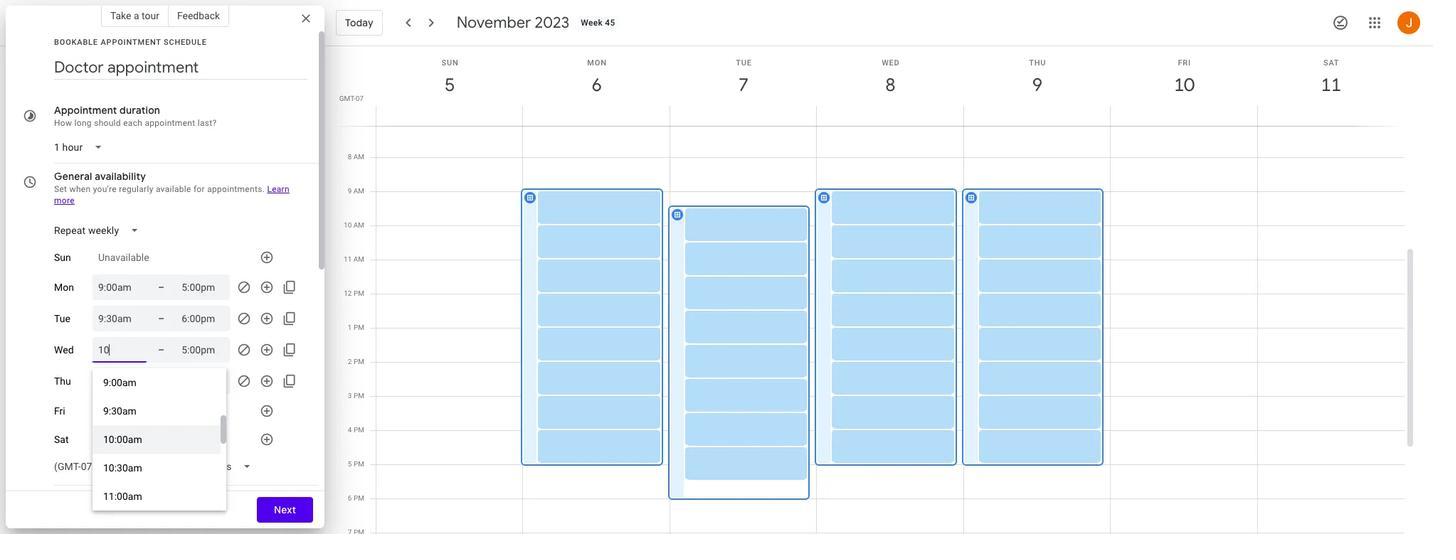 Task type: vqa. For each thing, say whether or not it's contained in the screenshot.
'15' element
no



Task type: describe. For each thing, give the bounding box(es) containing it.
a
[[134, 10, 139, 21]]

9:30am option
[[93, 397, 221, 426]]

3 pm
[[348, 392, 364, 400]]

appointments.
[[207, 184, 265, 194]]

schedule
[[164, 38, 207, 47]]

0 horizontal spatial 9
[[348, 187, 352, 195]]

sat for sat
[[54, 434, 69, 446]]

– for wed
[[158, 344, 165, 356]]

sun 5
[[442, 58, 459, 97]]

appointment
[[145, 118, 195, 128]]

gmt-
[[339, 95, 356, 102]]

4 pm
[[348, 426, 364, 434]]

feedback
[[177, 10, 220, 21]]

Add title text field
[[54, 57, 307, 78]]

11 column header
[[1257, 46, 1405, 126]]

learn
[[267, 184, 290, 194]]

Start time on Mondays text field
[[98, 279, 141, 296]]

saturday, november 11 element
[[1315, 69, 1348, 102]]

learn more
[[54, 184, 290, 206]]

sun for sun 5
[[442, 58, 459, 68]]

tour
[[142, 10, 159, 21]]

5 pm
[[348, 461, 364, 468]]

pm for 6 pm
[[354, 495, 364, 503]]

today
[[345, 16, 373, 29]]

7 inside the tue 7
[[738, 73, 748, 97]]

1 pm
[[348, 324, 364, 332]]

take a tour button
[[101, 4, 169, 27]]

sun for sun
[[54, 252, 71, 263]]

gmt-07
[[339, 95, 364, 102]]

9:00am
[[103, 377, 137, 389]]

am for 10 am
[[354, 221, 364, 229]]

tue 7
[[736, 58, 752, 97]]

pm for 2 pm
[[354, 358, 364, 366]]

fri 10
[[1174, 58, 1194, 97]]

november
[[457, 13, 531, 33]]

10 am
[[344, 221, 364, 229]]

11:00am option
[[93, 483, 221, 511]]

mon for mon 6
[[587, 58, 607, 68]]

Start time on Tuesdays text field
[[98, 310, 141, 327]]

take
[[110, 10, 131, 21]]

when
[[69, 184, 91, 194]]

10 inside column header
[[1174, 73, 1194, 97]]

set
[[54, 184, 67, 194]]

wednesday, november 8 element
[[874, 69, 907, 102]]

8 inside wed 8
[[885, 73, 895, 97]]

8 am
[[348, 153, 364, 161]]

long
[[74, 118, 92, 128]]

learn more link
[[54, 184, 290, 206]]

10 column header
[[1110, 46, 1258, 126]]

End time on Wednesdays text field
[[182, 342, 224, 359]]

sat 11
[[1320, 58, 1341, 97]]

mon for mon
[[54, 282, 74, 293]]

tuesday, november 7 element
[[727, 69, 760, 102]]

bookable
[[54, 38, 98, 47]]

End time on Mondays text field
[[182, 279, 224, 296]]

pm for 12 pm
[[354, 290, 364, 298]]

10:30am option
[[93, 454, 221, 483]]

today button
[[336, 6, 383, 40]]

5 inside sun 5
[[444, 73, 454, 97]]

unavailable for fri
[[98, 406, 149, 417]]

45
[[605, 18, 615, 28]]

wed for wed 8
[[882, 58, 900, 68]]

next
[[274, 504, 296, 517]]

general availability
[[54, 170, 146, 183]]

8 column header
[[817, 46, 964, 126]]

thu for thu 9
[[1029, 58, 1047, 68]]



Task type: locate. For each thing, give the bounding box(es) containing it.
None field
[[48, 135, 114, 160], [48, 218, 150, 243], [48, 454, 263, 480], [48, 135, 114, 160], [48, 218, 150, 243], [48, 454, 263, 480]]

0 vertical spatial 6
[[591, 73, 601, 97]]

wed inside 8 column header
[[882, 58, 900, 68]]

appointment
[[101, 38, 161, 47]]

unavailable
[[98, 252, 149, 263], [98, 406, 149, 417], [98, 434, 149, 446]]

more
[[54, 196, 75, 206]]

pm
[[354, 290, 364, 298], [354, 324, 364, 332], [354, 358, 364, 366], [354, 392, 364, 400], [354, 426, 364, 434], [354, 461, 364, 468], [354, 495, 364, 503]]

1 horizontal spatial fri
[[1178, 58, 1191, 68]]

thu for thu
[[54, 376, 71, 387]]

pm right 3
[[354, 392, 364, 400]]

sat left 10:00am
[[54, 434, 69, 446]]

unavailable up start time on mondays 'text box'
[[98, 252, 149, 263]]

unavailable for sat
[[98, 434, 149, 446]]

november 2023
[[457, 13, 570, 33]]

3 pm from the top
[[354, 358, 364, 366]]

am for 8 am
[[354, 153, 364, 161]]

2 vertical spatial unavailable
[[98, 434, 149, 446]]

1 horizontal spatial 9
[[1032, 73, 1042, 97]]

0 horizontal spatial wed
[[54, 344, 74, 356]]

general
[[54, 170, 92, 183]]

am down 9 am
[[354, 221, 364, 229]]

thu inside 9 column header
[[1029, 58, 1047, 68]]

0 horizontal spatial sat
[[54, 434, 69, 446]]

9 am
[[348, 187, 364, 195]]

pm right 1
[[354, 324, 364, 332]]

sunday, november 5 element
[[434, 69, 466, 102]]

1 horizontal spatial mon
[[587, 58, 607, 68]]

0 horizontal spatial 6
[[348, 495, 352, 503]]

set when you're regularly available for appointments.
[[54, 184, 265, 194]]

should
[[94, 118, 121, 128]]

7
[[738, 73, 748, 97], [348, 119, 352, 127]]

wed 8
[[882, 58, 900, 97]]

wed left start time on wednesdays text field
[[54, 344, 74, 356]]

sun inside 5 column header
[[442, 58, 459, 68]]

2 unavailable from the top
[[98, 406, 149, 417]]

0 horizontal spatial mon
[[54, 282, 74, 293]]

0 vertical spatial tue
[[736, 58, 752, 68]]

11
[[1320, 73, 1341, 97], [344, 256, 352, 263]]

0 vertical spatial sat
[[1324, 58, 1340, 68]]

thu 9
[[1029, 58, 1047, 97]]

1 horizontal spatial 10
[[1174, 73, 1194, 97]]

available
[[156, 184, 191, 194]]

appointment
[[54, 104, 117, 117]]

tue
[[736, 58, 752, 68], [54, 313, 70, 325]]

unavailable up 10:00am
[[98, 406, 149, 417]]

availability
[[95, 170, 146, 183]]

wed
[[882, 58, 900, 68], [54, 344, 74, 356]]

thu left 9:00am
[[54, 376, 71, 387]]

tue up tuesday, november 7 element
[[736, 58, 752, 68]]

1 vertical spatial mon
[[54, 282, 74, 293]]

6 down week 45
[[591, 73, 601, 97]]

2 pm
[[348, 358, 364, 366]]

2 am from the top
[[354, 153, 364, 161]]

1 vertical spatial 10
[[344, 221, 352, 229]]

10:00am option
[[93, 426, 221, 454]]

1 vertical spatial thu
[[54, 376, 71, 387]]

1 vertical spatial sun
[[54, 252, 71, 263]]

friday, november 10 element
[[1168, 69, 1201, 102]]

1 vertical spatial 11
[[344, 256, 352, 263]]

1 vertical spatial –
[[158, 313, 165, 325]]

week 45
[[581, 18, 615, 28]]

appointment duration how long should each appointment last?
[[54, 104, 217, 128]]

0 vertical spatial wed
[[882, 58, 900, 68]]

tue for tue
[[54, 313, 70, 325]]

you're
[[93, 184, 117, 194]]

take a tour
[[110, 10, 159, 21]]

sun
[[442, 58, 459, 68], [54, 252, 71, 263]]

fri
[[1178, 58, 1191, 68], [54, 406, 65, 417]]

1 vertical spatial unavailable
[[98, 406, 149, 417]]

2023
[[535, 13, 570, 33]]

0 vertical spatial sun
[[442, 58, 459, 68]]

wed up wednesday, november 8 element
[[882, 58, 900, 68]]

pm right 2
[[354, 358, 364, 366]]

feedback button
[[169, 4, 229, 27]]

0 vertical spatial 5
[[444, 73, 454, 97]]

–
[[158, 282, 165, 293], [158, 313, 165, 325], [158, 344, 165, 356]]

0 vertical spatial mon
[[587, 58, 607, 68]]

pm right 4
[[354, 426, 364, 434]]

1 horizontal spatial 8
[[885, 73, 895, 97]]

1 horizontal spatial 6
[[591, 73, 601, 97]]

sun down more
[[54, 252, 71, 263]]

mon inside the 6 column header
[[587, 58, 607, 68]]

tue for tue 7
[[736, 58, 752, 68]]

0 vertical spatial fri
[[1178, 58, 1191, 68]]

pm right 12 at bottom
[[354, 290, 364, 298]]

fri for fri
[[54, 406, 65, 417]]

week
[[581, 18, 603, 28]]

1 vertical spatial 6
[[348, 495, 352, 503]]

6 pm from the top
[[354, 461, 364, 468]]

0 horizontal spatial 7
[[348, 119, 352, 127]]

11:00am
[[103, 491, 142, 503]]

5 column header
[[376, 46, 523, 126]]

regularly
[[119, 184, 153, 194]]

fri inside the fri 10
[[1178, 58, 1191, 68]]

wed for wed
[[54, 344, 74, 356]]

1 vertical spatial 9
[[348, 187, 352, 195]]

next button
[[257, 493, 313, 527]]

4
[[348, 426, 352, 434]]

1 horizontal spatial thu
[[1029, 58, 1047, 68]]

sun up sunday, november 5 element
[[442, 58, 459, 68]]

1 horizontal spatial 5
[[444, 73, 454, 97]]

for
[[194, 184, 205, 194]]

1 horizontal spatial sun
[[442, 58, 459, 68]]

6 pm
[[348, 495, 364, 503]]

1
[[348, 324, 352, 332]]

how
[[54, 118, 72, 128]]

– left end time on tuesdays text box at the bottom of page
[[158, 313, 165, 325]]

0 horizontal spatial 8
[[348, 153, 352, 161]]

1 horizontal spatial tue
[[736, 58, 752, 68]]

9
[[1032, 73, 1042, 97], [348, 187, 352, 195]]

bookable appointment schedule
[[54, 38, 207, 47]]

– for mon
[[158, 282, 165, 293]]

6 column header
[[523, 46, 670, 126]]

3 am from the top
[[354, 187, 364, 195]]

mon
[[587, 58, 607, 68], [54, 282, 74, 293]]

1 horizontal spatial sat
[[1324, 58, 1340, 68]]

am for 7 am
[[354, 119, 364, 127]]

3
[[348, 392, 352, 400]]

7 pm from the top
[[354, 495, 364, 503]]

mon 6
[[587, 58, 607, 97]]

each
[[123, 118, 142, 128]]

5 am from the top
[[354, 256, 364, 263]]

10:00am
[[103, 434, 142, 446]]

5 pm from the top
[[354, 426, 364, 434]]

8
[[885, 73, 895, 97], [348, 153, 352, 161]]

2 – from the top
[[158, 313, 165, 325]]

11 am
[[344, 256, 364, 263]]

pm up 6 pm
[[354, 461, 364, 468]]

unavailable up 10:30am
[[98, 434, 149, 446]]

7 column header
[[670, 46, 817, 126]]

0 horizontal spatial 10
[[344, 221, 352, 229]]

1 vertical spatial tue
[[54, 313, 70, 325]]

0 vertical spatial 8
[[885, 73, 895, 97]]

0 horizontal spatial fri
[[54, 406, 65, 417]]

pm for 5 pm
[[354, 461, 364, 468]]

am for 9 am
[[354, 187, 364, 195]]

pm for 4 pm
[[354, 426, 364, 434]]

grid containing 5
[[330, 46, 1416, 535]]

3 unavailable from the top
[[98, 434, 149, 446]]

7 am
[[348, 119, 364, 127]]

11 inside column header
[[1320, 73, 1341, 97]]

4 pm from the top
[[354, 392, 364, 400]]

mon left start time on mondays 'text box'
[[54, 282, 74, 293]]

0 horizontal spatial sun
[[54, 252, 71, 263]]

– up 9:00am option
[[158, 344, 165, 356]]

2 vertical spatial –
[[158, 344, 165, 356]]

9 column header
[[964, 46, 1111, 126]]

1 horizontal spatial 11
[[1320, 73, 1341, 97]]

start time on wednesdays list box
[[93, 369, 226, 511]]

pm for 3 pm
[[354, 392, 364, 400]]

0 horizontal spatial 5
[[348, 461, 352, 468]]

1 vertical spatial wed
[[54, 344, 74, 356]]

am up 9 am
[[354, 153, 364, 161]]

1 pm from the top
[[354, 290, 364, 298]]

9:30am
[[103, 406, 137, 417]]

4 am from the top
[[354, 221, 364, 229]]

tue left the "start time on tuesdays" "text box"
[[54, 313, 70, 325]]

6 down 5 pm
[[348, 495, 352, 503]]

2 pm from the top
[[354, 324, 364, 332]]

Start time on Wednesdays text field
[[98, 342, 141, 359]]

duration
[[120, 104, 160, 117]]

2
[[348, 358, 352, 366]]

12
[[344, 290, 352, 298]]

pm down 5 pm
[[354, 495, 364, 503]]

6
[[591, 73, 601, 97], [348, 495, 352, 503]]

sat for sat 11
[[1324, 58, 1340, 68]]

fri for fri 10
[[1178, 58, 1191, 68]]

6 inside mon 6
[[591, 73, 601, 97]]

0 vertical spatial 10
[[1174, 73, 1194, 97]]

thursday, november 9 element
[[1021, 69, 1054, 102]]

fri left 9:30am
[[54, 406, 65, 417]]

12 pm
[[344, 290, 364, 298]]

grid
[[330, 46, 1416, 535]]

1 am from the top
[[354, 119, 364, 127]]

1 horizontal spatial wed
[[882, 58, 900, 68]]

1 unavailable from the top
[[98, 252, 149, 263]]

5
[[444, 73, 454, 97], [348, 461, 352, 468]]

10
[[1174, 73, 1194, 97], [344, 221, 352, 229]]

– left end time on mondays text field
[[158, 282, 165, 293]]

monday, november 6 element
[[581, 69, 613, 102]]

0 vertical spatial 9
[[1032, 73, 1042, 97]]

pm for 1 pm
[[354, 324, 364, 332]]

0 horizontal spatial 11
[[344, 256, 352, 263]]

0 vertical spatial 11
[[1320, 73, 1341, 97]]

10:30am
[[103, 463, 142, 474]]

1 vertical spatial 5
[[348, 461, 352, 468]]

9:00am option
[[93, 369, 221, 397]]

0 vertical spatial unavailable
[[98, 252, 149, 263]]

mon up the monday, november 6 element at the left
[[587, 58, 607, 68]]

1 vertical spatial 8
[[348, 153, 352, 161]]

sat
[[1324, 58, 1340, 68], [54, 434, 69, 446]]

0 vertical spatial –
[[158, 282, 165, 293]]

0 vertical spatial 7
[[738, 73, 748, 97]]

1 horizontal spatial 7
[[738, 73, 748, 97]]

07
[[356, 95, 364, 102]]

3 – from the top
[[158, 344, 165, 356]]

sat up saturday, november 11 element
[[1324, 58, 1340, 68]]

– for tue
[[158, 313, 165, 325]]

am down 8 am
[[354, 187, 364, 195]]

tue inside 7 column header
[[736, 58, 752, 68]]

9 inside thu 9
[[1032, 73, 1042, 97]]

0 horizontal spatial thu
[[54, 376, 71, 387]]

am for 11 am
[[354, 256, 364, 263]]

am down 07
[[354, 119, 364, 127]]

1 vertical spatial 7
[[348, 119, 352, 127]]

1 – from the top
[[158, 282, 165, 293]]

1 vertical spatial sat
[[54, 434, 69, 446]]

am
[[354, 119, 364, 127], [354, 153, 364, 161], [354, 187, 364, 195], [354, 221, 364, 229], [354, 256, 364, 263]]

am up the 12 pm
[[354, 256, 364, 263]]

0 horizontal spatial tue
[[54, 313, 70, 325]]

sat inside sat 11
[[1324, 58, 1340, 68]]

1 vertical spatial fri
[[54, 406, 65, 417]]

thu up thursday, november 9 element
[[1029, 58, 1047, 68]]

thu
[[1029, 58, 1047, 68], [54, 376, 71, 387]]

fri up friday, november 10 element
[[1178, 58, 1191, 68]]

last?
[[198, 118, 217, 128]]

0 vertical spatial thu
[[1029, 58, 1047, 68]]

unavailable for sun
[[98, 252, 149, 263]]

End time on Tuesdays text field
[[182, 310, 224, 327]]



